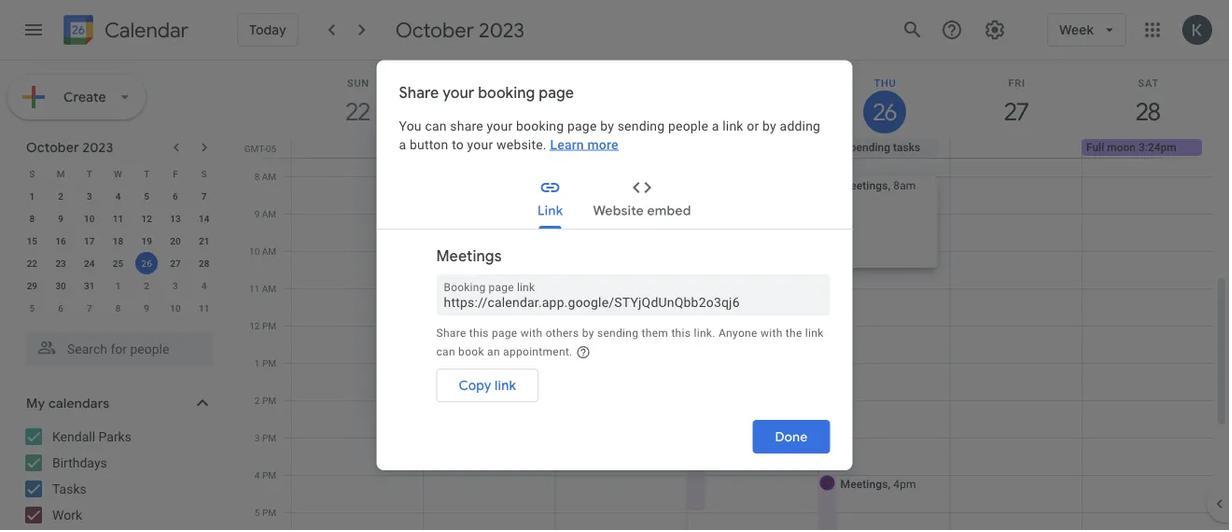 Task type: vqa. For each thing, say whether or not it's contained in the screenshot.


Task type: locate. For each thing, give the bounding box(es) containing it.
29 element
[[21, 274, 43, 297]]

2 for 2 pending tasks
[[841, 141, 848, 154]]

full
[[1087, 141, 1105, 154]]

4 up the 11 element
[[115, 190, 121, 202]]

2023 up 10 element
[[83, 139, 113, 155]]

page up learn more link
[[568, 118, 597, 133]]

link right copy
[[495, 377, 516, 393]]

0 horizontal spatial 1
[[29, 190, 35, 202]]

the
[[786, 326, 803, 339]]

1 horizontal spatial kendall
[[456, 363, 499, 378]]

8 down november 1 'element'
[[115, 302, 121, 314]]

2 horizontal spatial 1
[[255, 358, 260, 369]]

sending up 'schedule appointment' at the top of the page
[[618, 118, 665, 133]]

cell
[[292, 139, 424, 158], [424, 139, 555, 158], [950, 139, 1082, 158]]

row containing 22
[[18, 252, 218, 274]]

8 up 15 'element'
[[29, 213, 35, 224]]

link inside you can share your booking page by sending people a link or by adding a button to your website.
[[723, 118, 744, 133]]

9 inside grid
[[255, 208, 260, 219]]

0 horizontal spatial 10
[[84, 213, 95, 224]]

0 horizontal spatial october 2023
[[26, 139, 113, 155]]

1 with from the left
[[521, 326, 543, 339]]

0 horizontal spatial s
[[29, 168, 35, 179]]

to
[[452, 137, 464, 152]]

1 vertical spatial share
[[436, 326, 466, 339]]

1 horizontal spatial 8
[[115, 302, 121, 314]]

3 am from the top
[[262, 246, 276, 257]]

october 2023 up share your booking page
[[396, 17, 525, 43]]

adding
[[780, 118, 821, 133]]

0 vertical spatial 4
[[115, 190, 121, 202]]

page down open
[[489, 281, 514, 294]]

1 vertical spatial 12
[[250, 320, 260, 331]]

by
[[600, 118, 614, 133], [763, 118, 777, 133], [582, 326, 594, 339]]

october 2023 up m
[[26, 139, 113, 155]]

grid
[[239, 61, 1230, 530]]

pm up 1 pm
[[262, 320, 276, 331]]

grid containing schedule appointment
[[239, 61, 1230, 530]]

1 cell from the left
[[292, 139, 424, 158]]

1 vertical spatial 10
[[249, 246, 260, 257]]

t
[[87, 168, 92, 179], [144, 168, 150, 179]]

meetings up see
[[436, 246, 502, 265]]

11 inside the november 11 element
[[199, 302, 209, 314]]

3 down 2 pm
[[255, 432, 260, 443]]

5 pm
[[255, 507, 276, 518]]

1 vertical spatial 6
[[58, 302, 63, 314]]

parks for kendall parks busy times on this calendar are unavailable for booking
[[502, 363, 535, 378]]

learn more
[[550, 137, 619, 152]]

1 horizontal spatial october 2023
[[396, 17, 525, 43]]

0 horizontal spatial ·
[[511, 335, 514, 348]]

2 up november 9 element
[[144, 280, 149, 291]]

0 horizontal spatial october
[[26, 139, 79, 155]]

· left email
[[572, 335, 575, 348]]

0 horizontal spatial name
[[481, 335, 509, 348]]

parks
[[502, 363, 535, 378], [99, 429, 132, 444]]

11 up 18
[[113, 213, 123, 224]]

link right the
[[806, 326, 824, 339]]

s left m
[[29, 168, 35, 179]]

1 horizontal spatial 12
[[250, 320, 260, 331]]

2 horizontal spatial 5
[[255, 507, 260, 518]]

25 element
[[107, 252, 129, 274]]

with
[[521, 326, 543, 339], [761, 326, 783, 339]]

0 horizontal spatial 11
[[113, 213, 123, 224]]

3
[[87, 190, 92, 202], [173, 280, 178, 291], [255, 432, 260, 443]]

· left last
[[511, 335, 514, 348]]

12 down 11 am
[[250, 320, 260, 331]]

1 horizontal spatial 2023
[[479, 17, 525, 43]]

6 down 30 element
[[58, 302, 63, 314]]

my calendars list
[[4, 422, 232, 530]]

schedule
[[577, 141, 623, 154]]

11 for the 11 element
[[113, 213, 123, 224]]

with up appointment.
[[521, 326, 543, 339]]

this up book
[[469, 326, 489, 339]]

november 6 element
[[50, 297, 72, 319]]

open booking page
[[491, 247, 614, 264]]

1 pm from the top
[[262, 320, 276, 331]]

calendars
[[48, 395, 110, 411]]

13
[[170, 213, 181, 224]]

1 horizontal spatial name
[[541, 335, 569, 348]]

4 up the november 11 element
[[201, 280, 207, 291]]

booking form first name · last name · email address
[[456, 316, 648, 348]]

12 for 12
[[141, 213, 152, 224]]

am down the 8 am
[[262, 208, 276, 219]]

pm for 2 pm
[[262, 395, 276, 406]]

1 horizontal spatial s
[[201, 168, 207, 179]]

0 horizontal spatial a
[[399, 137, 406, 152]]

1 horizontal spatial 4
[[201, 280, 207, 291]]

am up 12 pm at the left of the page
[[262, 283, 276, 294]]

8 for the "november 8" element
[[115, 302, 121, 314]]

page up pages
[[583, 247, 614, 264]]

can inside you can share your booking page by sending people a link or by adding a button to your website.
[[425, 118, 447, 133]]

appointment.
[[503, 345, 573, 358]]

appointment
[[626, 141, 690, 154], [517, 161, 596, 173]]

meetings for meetings , 4pm
[[841, 478, 888, 491]]

can inside share this page with others by sending them this link. anyone with the link can book an appointment.
[[436, 345, 455, 358]]

appointment up schedule
[[626, 141, 690, 154]]

november 7 element
[[78, 297, 101, 319]]

9 for 9 am
[[255, 208, 260, 219]]

2 horizontal spatial 8
[[255, 171, 260, 182]]

3 up 10 element
[[87, 190, 92, 202]]

unavailable
[[614, 382, 670, 395]]

am
[[262, 171, 276, 182], [262, 208, 276, 219], [262, 246, 276, 257], [262, 283, 276, 294]]

2 vertical spatial 11
[[199, 302, 209, 314]]

16 element
[[50, 230, 72, 252]]

page up an
[[492, 326, 518, 339]]

1 vertical spatial 3
[[173, 280, 178, 291]]

10 inside 'element'
[[170, 302, 181, 314]]

28
[[199, 258, 209, 269]]

button
[[410, 137, 449, 152]]

0 vertical spatial 8
[[255, 171, 260, 182]]

parks for kendall parks
[[99, 429, 132, 444]]

address
[[608, 335, 648, 348]]

parks inside kendall parks busy times on this calendar are unavailable for booking
[[502, 363, 535, 378]]

am down 05
[[262, 171, 276, 182]]

12 for 12 pm
[[250, 320, 260, 331]]

appointment for bookable appointment schedule meetings 45 min appointments
[[517, 161, 596, 173]]

11 am
[[249, 283, 276, 294]]

by up the more
[[600, 118, 614, 133]]

10 down november 3 element
[[170, 302, 181, 314]]

pm down 4 pm on the left of page
[[262, 507, 276, 518]]

5 down 29 element
[[29, 302, 35, 314]]

0 vertical spatial can
[[425, 118, 447, 133]]

1 inside 'element'
[[115, 280, 121, 291]]

meetings
[[456, 176, 542, 203], [841, 179, 888, 192], [445, 216, 493, 229], [436, 246, 502, 265], [841, 478, 888, 491]]

booking up website.
[[516, 118, 564, 133]]

5 pm from the top
[[262, 470, 276, 481]]

2 vertical spatial ,
[[888, 478, 891, 491]]

2023
[[479, 17, 525, 43], [83, 139, 113, 155]]

0 vertical spatial 5
[[144, 190, 149, 202]]

booking up see all your booking pages
[[529, 247, 579, 264]]

9 down november 2 element
[[144, 302, 149, 314]]

0 horizontal spatial 5
[[29, 302, 35, 314]]

see all your booking pages link
[[456, 279, 624, 295]]

page inside share this page with others by sending them this link. anyone with the link can book an appointment.
[[492, 326, 518, 339]]

row group containing 1
[[18, 185, 218, 319]]

8 inside grid
[[255, 171, 260, 182]]

8 am
[[255, 171, 276, 182]]

0 horizontal spatial 4
[[115, 190, 121, 202]]

my
[[26, 395, 45, 411]]

0 vertical spatial sending
[[618, 118, 665, 133]]

1 vertical spatial 5
[[29, 302, 35, 314]]

appointment inside button
[[626, 141, 690, 154]]

28 element
[[193, 252, 215, 274]]

1 horizontal spatial ·
[[572, 335, 575, 348]]

2 vertical spatial 10
[[170, 302, 181, 314]]

2 up the 3 pm
[[255, 395, 260, 406]]

1 horizontal spatial 10
[[170, 302, 181, 314]]

gmt-05
[[244, 143, 276, 154]]

1 down '25' element
[[115, 280, 121, 291]]

appointment down learn
[[517, 161, 596, 173]]

website.
[[497, 137, 547, 152]]

11 down november 4 element
[[199, 302, 209, 314]]

meetings inside the share your booking page dialog
[[436, 246, 502, 265]]

a right people
[[712, 118, 719, 133]]

7 up 14 element
[[201, 190, 207, 202]]

booking inside kendall parks busy times on this calendar are unavailable for booking
[[690, 382, 730, 395]]

cell up "bookable" in the top left of the page
[[424, 139, 555, 158]]

0 vertical spatial parks
[[502, 363, 535, 378]]

kendall down book
[[456, 363, 499, 378]]

3 up november 10 'element'
[[173, 280, 178, 291]]

page inside you can share your booking page by sending people a link or by adding a button to your website.
[[568, 118, 597, 133]]

9
[[255, 208, 260, 219], [58, 213, 63, 224], [144, 302, 149, 314]]

6 pm from the top
[[262, 507, 276, 518]]

None search field
[[0, 325, 232, 366]]

6 up the 13 "element"
[[173, 190, 178, 202]]

10 for november 10 'element'
[[170, 302, 181, 314]]

0 vertical spatial 12
[[141, 213, 152, 224]]

2 horizontal spatial 9
[[255, 208, 260, 219]]

kendall up birthdays
[[52, 429, 95, 444]]

this
[[469, 326, 489, 339], [672, 326, 691, 339], [529, 382, 547, 395]]

meetings inside bookable appointment schedule meetings 45 min appointments
[[456, 176, 542, 203]]

2 inside button
[[841, 141, 848, 154]]

1 vertical spatial 8
[[29, 213, 35, 224]]

link.
[[694, 326, 716, 339]]

1 s from the left
[[29, 168, 35, 179]]

2 vertical spatial 4
[[255, 470, 260, 481]]

2 down m
[[58, 190, 63, 202]]

12 inside grid
[[250, 320, 260, 331]]

pm up the 3 pm
[[262, 395, 276, 406]]

1 horizontal spatial 7
[[201, 190, 207, 202]]

or
[[747, 118, 759, 133]]

2 s from the left
[[201, 168, 207, 179]]

17
[[84, 235, 95, 246]]

11 for the november 11 element
[[199, 302, 209, 314]]

s right f on the left top of the page
[[201, 168, 207, 179]]

0 vertical spatial kendall
[[456, 363, 499, 378]]

0 vertical spatial 2023
[[479, 17, 525, 43]]

october
[[396, 17, 474, 43], [26, 139, 79, 155]]

name right last
[[541, 335, 569, 348]]

0 horizontal spatial kendall
[[52, 429, 95, 444]]

11 down 10 am
[[249, 283, 260, 294]]

0 vertical spatial 11
[[113, 213, 123, 224]]

0 vertical spatial 1
[[29, 190, 35, 202]]

2 horizontal spatial 11
[[249, 283, 260, 294]]

meetings left 4pm on the bottom
[[841, 478, 888, 491]]

9 up 16 element
[[58, 213, 63, 224]]

bookable appointment schedule meetings 45 min appointments
[[456, 161, 656, 219]]

1 vertical spatial appointment
[[517, 161, 596, 173]]

, for 8am
[[888, 179, 891, 192]]

1 am from the top
[[262, 171, 276, 182]]

1 horizontal spatial with
[[761, 326, 783, 339]]

2 vertical spatial 1
[[255, 358, 260, 369]]

book
[[458, 345, 484, 358]]

page
[[539, 83, 574, 102], [568, 118, 597, 133], [583, 247, 614, 264], [489, 281, 514, 294], [492, 326, 518, 339]]

parks down my calendars dropdown button
[[99, 429, 132, 444]]

1 horizontal spatial 6
[[173, 190, 178, 202]]

1 vertical spatial 1
[[115, 280, 121, 291]]

1 horizontal spatial october
[[396, 17, 474, 43]]

26 cell
[[132, 252, 161, 274]]

0 horizontal spatial 6
[[58, 302, 63, 314]]

1 vertical spatial a
[[399, 137, 406, 152]]

share up book
[[436, 326, 466, 339]]

pm down 2 pm
[[262, 432, 276, 443]]

2 vertical spatial 5
[[255, 507, 260, 518]]

1 horizontal spatial by
[[600, 118, 614, 133]]

can up button
[[425, 118, 447, 133]]

booking down open booking page
[[531, 279, 582, 295]]

3 pm from the top
[[262, 395, 276, 406]]

schedule appointment button
[[555, 139, 690, 156]]

8
[[255, 171, 260, 182], [29, 213, 35, 224], [115, 302, 121, 314]]

t left w
[[87, 168, 92, 179]]

sending
[[618, 118, 665, 133], [597, 326, 639, 339]]

3 for 3 pm
[[255, 432, 260, 443]]

booking
[[444, 281, 486, 294], [456, 316, 503, 331]]

0 horizontal spatial with
[[521, 326, 543, 339]]

2 horizontal spatial by
[[763, 118, 777, 133]]

11 inside the 11 element
[[113, 213, 123, 224]]

5 inside grid
[[255, 507, 260, 518]]

this inside kendall parks busy times on this calendar are unavailable for booking
[[529, 382, 547, 395]]

11
[[113, 213, 123, 224], [249, 283, 260, 294], [199, 302, 209, 314]]

am for 9 am
[[262, 208, 276, 219]]

meetings , 8am
[[841, 179, 916, 192]]

2 left 'pending'
[[841, 141, 848, 154]]

share your booking page
[[399, 83, 574, 102]]

22 element
[[21, 252, 43, 274]]

page up learn
[[539, 83, 574, 102]]

name right first
[[481, 335, 509, 348]]

full moon 3:24pm
[[1087, 141, 1177, 154]]

·
[[511, 335, 514, 348], [572, 335, 575, 348]]

booking inside booking form first name · last name · email address
[[456, 316, 503, 331]]

0 horizontal spatial by
[[582, 326, 594, 339]]

a
[[712, 118, 719, 133], [399, 137, 406, 152]]

8 for 8 am
[[255, 171, 260, 182]]

0 vertical spatial ,
[[888, 179, 891, 192]]

on
[[513, 382, 526, 395]]

booking
[[478, 83, 535, 102], [516, 118, 564, 133], [529, 247, 579, 264], [531, 279, 582, 295], [690, 382, 730, 395]]

cell down you
[[292, 139, 424, 158]]

2 horizontal spatial 10
[[249, 246, 260, 257]]

10 up 17
[[84, 213, 95, 224]]

calendar heading
[[101, 17, 188, 43]]

cell left full
[[950, 139, 1082, 158]]

10 inside grid
[[249, 246, 260, 257]]

2 vertical spatial 8
[[115, 302, 121, 314]]

booking right for
[[690, 382, 730, 395]]

4 am from the top
[[262, 283, 276, 294]]

, left 4pm on the bottom
[[888, 478, 891, 491]]

calendar element
[[60, 11, 188, 52]]

1 horizontal spatial parks
[[502, 363, 535, 378]]

2 horizontal spatial 3
[[255, 432, 260, 443]]

full moon 3:24pm button
[[1082, 139, 1202, 156]]

appointment inside bookable appointment schedule meetings 45 min appointments
[[517, 161, 596, 173]]

1 horizontal spatial t
[[144, 168, 150, 179]]

am down 9 am
[[262, 246, 276, 257]]

4 up 5 pm
[[255, 470, 260, 481]]

10
[[84, 213, 95, 224], [249, 246, 260, 257], [170, 302, 181, 314]]

5 down 4 pm on the left of page
[[255, 507, 260, 518]]

12 pm
[[250, 320, 276, 331]]

1 t from the left
[[87, 168, 92, 179]]

your up website.
[[487, 118, 513, 133]]

5 up 12 element
[[144, 190, 149, 202]]

share up you
[[399, 83, 439, 102]]

0 vertical spatial 7
[[201, 190, 207, 202]]

1 horizontal spatial 9
[[144, 302, 149, 314]]

0 horizontal spatial 2023
[[83, 139, 113, 155]]

4 pm from the top
[[262, 432, 276, 443]]

parks inside my calendars list
[[99, 429, 132, 444]]

you can share your booking page by sending people a link or by adding a button to your website.
[[399, 118, 821, 152]]

am for 8 am
[[262, 171, 276, 182]]

0 vertical spatial booking
[[444, 281, 486, 294]]

by right others
[[582, 326, 594, 339]]

1 vertical spatial 11
[[249, 283, 260, 294]]

page inside booking page link https://calendar.app.google/styjqdunqbb2o3qj6
[[489, 281, 514, 294]]

0 horizontal spatial t
[[87, 168, 92, 179]]

05
[[266, 143, 276, 154]]

a down you
[[399, 137, 406, 152]]

october 2023
[[396, 17, 525, 43], [26, 139, 113, 155]]

1 vertical spatial sending
[[597, 326, 639, 339]]

this right on
[[529, 382, 547, 395]]

row containing 5
[[18, 297, 218, 319]]

your
[[443, 83, 475, 102], [487, 118, 513, 133], [467, 137, 493, 152], [499, 279, 528, 295]]

2 am from the top
[[262, 208, 276, 219]]

2 pm from the top
[[262, 358, 276, 369]]

by right or
[[763, 118, 777, 133]]

kendall parks busy times on this calendar are unavailable for booking
[[456, 363, 730, 395]]

pm for 3 pm
[[262, 432, 276, 443]]

24 element
[[78, 252, 101, 274]]

meetings for meetings
[[436, 246, 502, 265]]

1 vertical spatial 7
[[87, 302, 92, 314]]

12 inside 12 element
[[141, 213, 152, 224]]

row group
[[18, 185, 218, 319]]

0 vertical spatial appointment
[[626, 141, 690, 154]]

1 horizontal spatial appointment
[[626, 141, 690, 154]]

share for share this page with others by sending them this link. anyone with the link can book an appointment.
[[436, 326, 466, 339]]

2
[[841, 141, 848, 154], [58, 190, 63, 202], [144, 280, 149, 291], [255, 395, 260, 406]]

1 vertical spatial can
[[436, 345, 455, 358]]

link left or
[[723, 118, 744, 133]]

1 vertical spatial 4
[[201, 280, 207, 291]]

1 vertical spatial booking
[[456, 316, 503, 331]]

11 for 11 am
[[249, 283, 260, 294]]

0 horizontal spatial 12
[[141, 213, 152, 224]]

calendar
[[105, 17, 188, 43]]

https://calendar.app.google/styjqdunqbb2o3qj6
[[444, 294, 740, 310]]

1 down 12 pm at the left of the page
[[255, 358, 260, 369]]

booking inside booking page link https://calendar.app.google/styjqdunqbb2o3qj6
[[444, 281, 486, 294]]

, for 9am
[[493, 216, 496, 229]]

1 vertical spatial kendall
[[52, 429, 95, 444]]

0 horizontal spatial parks
[[99, 429, 132, 444]]

pm
[[262, 320, 276, 331], [262, 358, 276, 369], [262, 395, 276, 406], [262, 432, 276, 443], [262, 470, 276, 481], [262, 507, 276, 518]]

7 down 31 'element'
[[87, 302, 92, 314]]

see all your booking pages
[[456, 279, 624, 295]]

october up m
[[26, 139, 79, 155]]

11 inside grid
[[249, 283, 260, 294]]

2023 up share your booking page
[[479, 17, 525, 43]]

8 down gmt-
[[255, 171, 260, 182]]

10 up 11 am
[[249, 246, 260, 257]]

12 up 19
[[141, 213, 152, 224]]

pm up 5 pm
[[262, 470, 276, 481]]

9 for november 9 element
[[144, 302, 149, 314]]

9 up 10 am
[[255, 208, 260, 219]]

2 cell from the left
[[424, 139, 555, 158]]

s
[[29, 168, 35, 179], [201, 168, 207, 179]]

1 horizontal spatial a
[[712, 118, 719, 133]]

parks up on
[[502, 363, 535, 378]]

0 vertical spatial 3
[[87, 190, 92, 202]]

3 for november 3 element
[[173, 280, 178, 291]]

meetings up min
[[456, 176, 542, 203]]

1 horizontal spatial this
[[529, 382, 547, 395]]

4 for 4 pm
[[255, 470, 260, 481]]

share
[[399, 83, 439, 102], [436, 326, 466, 339]]

row
[[284, 139, 1230, 158], [18, 162, 218, 185], [18, 185, 218, 207], [18, 207, 218, 230], [18, 230, 218, 252], [18, 252, 218, 274], [18, 274, 218, 297], [18, 297, 218, 319]]

this left link.
[[672, 326, 691, 339]]

meetings left 9am at the left top of the page
[[445, 216, 493, 229]]

share inside share this page with others by sending them this link. anyone with the link can book an appointment.
[[436, 326, 466, 339]]

0 horizontal spatial appointment
[[517, 161, 596, 173]]

kendall inside my calendars list
[[52, 429, 95, 444]]

can left first
[[436, 345, 455, 358]]

kendall inside kendall parks busy times on this calendar are unavailable for booking
[[456, 363, 499, 378]]

0 vertical spatial october
[[396, 17, 474, 43]]

4
[[115, 190, 121, 202], [201, 280, 207, 291], [255, 470, 260, 481]]

with left the
[[761, 326, 783, 339]]



Task type: describe. For each thing, give the bounding box(es) containing it.
2 pending tasks button
[[819, 139, 939, 156]]

meetings , 9am
[[445, 216, 521, 229]]

9am
[[498, 216, 521, 229]]

10 am
[[249, 246, 276, 257]]

row containing 1
[[18, 185, 218, 207]]

schedule appointment
[[577, 141, 690, 154]]

today button
[[237, 13, 299, 47]]

0 horizontal spatial 8
[[29, 213, 35, 224]]

24
[[84, 258, 95, 269]]

sending inside you can share your booking page by sending people a link or by adding a button to your website.
[[618, 118, 665, 133]]

20
[[170, 235, 181, 246]]

my calendars
[[26, 395, 110, 411]]

link inside button
[[495, 377, 516, 393]]

31 element
[[78, 274, 101, 297]]

email
[[578, 335, 606, 348]]

november 8 element
[[107, 297, 129, 319]]

birthdays
[[52, 455, 107, 471]]

gmt-
[[244, 143, 266, 154]]

27
[[170, 258, 181, 269]]

, for 4pm
[[888, 478, 891, 491]]

work
[[52, 507, 82, 523]]

am for 11 am
[[262, 283, 276, 294]]

14
[[199, 213, 209, 224]]

form
[[506, 316, 534, 331]]

8am
[[894, 179, 916, 192]]

pm for 12 pm
[[262, 320, 276, 331]]

1 vertical spatial october
[[26, 139, 79, 155]]

november 1 element
[[107, 274, 129, 297]]

pm for 1 pm
[[262, 358, 276, 369]]

done
[[775, 429, 808, 445]]

share your booking page dialog
[[377, 60, 853, 470]]

copy
[[459, 377, 492, 393]]

2 name from the left
[[541, 335, 569, 348]]

2 with from the left
[[761, 326, 783, 339]]

26, today element
[[136, 252, 158, 274]]

14 element
[[193, 207, 215, 230]]

row containing s
[[18, 162, 218, 185]]

0 vertical spatial october 2023
[[396, 17, 525, 43]]

10 for 10 am
[[249, 246, 260, 257]]

21 element
[[193, 230, 215, 252]]

copy link button
[[436, 369, 539, 402]]

30
[[55, 280, 66, 291]]

10 for 10 element
[[84, 213, 95, 224]]

5 for november 5 element
[[29, 302, 35, 314]]

your up share
[[443, 83, 475, 102]]

6 inside november 6 element
[[58, 302, 63, 314]]

first
[[456, 335, 478, 348]]

meetings heading
[[456, 176, 542, 203]]

row containing schedule appointment
[[284, 139, 1230, 158]]

share this page with others by sending them this link. anyone with the link can book an appointment.
[[436, 326, 824, 358]]

1 · from the left
[[511, 335, 514, 348]]

bookable
[[456, 161, 513, 173]]

busy
[[456, 382, 480, 395]]

kendall parks
[[52, 429, 132, 444]]

link inside share this page with others by sending them this link. anyone with the link can book an appointment.
[[806, 326, 824, 339]]

29
[[27, 280, 37, 291]]

19 element
[[136, 230, 158, 252]]

row containing 15
[[18, 230, 218, 252]]

4 for november 4 element
[[201, 280, 207, 291]]

5 for 5 pm
[[255, 507, 260, 518]]

my calendars button
[[4, 388, 232, 418]]

0 vertical spatial a
[[712, 118, 719, 133]]

by inside share this page with others by sending them this link. anyone with the link can book an appointment.
[[582, 326, 594, 339]]

12 element
[[136, 207, 158, 230]]

25
[[113, 258, 123, 269]]

10 element
[[78, 207, 101, 230]]

1 for 1 pm
[[255, 358, 260, 369]]

copy link
[[459, 377, 516, 393]]

sending inside share this page with others by sending them this link. anyone with the link can book an appointment.
[[597, 326, 639, 339]]

learn more link
[[550, 137, 619, 152]]

booking for https://calendar.app.google/styjqdunqbb2o3qj6
[[444, 281, 486, 294]]

2 · from the left
[[572, 335, 575, 348]]

them
[[642, 326, 669, 339]]

november 2 element
[[136, 274, 158, 297]]

november 11 element
[[193, 297, 215, 319]]

today
[[249, 22, 286, 38]]

meetings for meetings , 9am
[[445, 216, 493, 229]]

done button
[[753, 420, 830, 453]]

pages
[[586, 279, 624, 295]]

people
[[668, 118, 709, 133]]

share
[[450, 118, 484, 133]]

october 2023 grid
[[18, 162, 218, 319]]

1 vertical spatial october 2023
[[26, 139, 113, 155]]

11 element
[[107, 207, 129, 230]]

4 pm
[[255, 470, 276, 481]]

main drawer image
[[22, 19, 45, 41]]

learn
[[550, 137, 584, 152]]

20 element
[[164, 230, 187, 252]]

times
[[483, 382, 511, 395]]

others
[[546, 326, 579, 339]]

w
[[114, 168, 122, 179]]

an
[[487, 345, 500, 358]]

17 element
[[78, 230, 101, 252]]

1 pm
[[255, 358, 276, 369]]

more
[[588, 137, 619, 152]]

november 4 element
[[193, 274, 215, 297]]

1 horizontal spatial 5
[[144, 190, 149, 202]]

18
[[113, 235, 123, 246]]

tasks
[[893, 141, 921, 154]]

4pm
[[894, 478, 916, 491]]

share for share your booking page
[[399, 83, 439, 102]]

november 3 element
[[164, 274, 187, 297]]

18 element
[[107, 230, 129, 252]]

21
[[199, 235, 209, 246]]

booking up share
[[478, 83, 535, 102]]

30 element
[[50, 274, 72, 297]]

appointment for schedule appointment
[[626, 141, 690, 154]]

15 element
[[21, 230, 43, 252]]

pm for 4 pm
[[262, 470, 276, 481]]

booking inside you can share your booking page by sending people a link or by adding a button to your website.
[[516, 118, 564, 133]]

2 pending tasks
[[841, 141, 921, 154]]

appointments
[[500, 204, 583, 219]]

15
[[27, 235, 37, 246]]

2 for 2 pm
[[255, 395, 260, 406]]

are
[[595, 382, 611, 395]]

november 10 element
[[164, 297, 187, 319]]

november 5 element
[[21, 297, 43, 319]]

kendall for kendall parks busy times on this calendar are unavailable for booking
[[456, 363, 499, 378]]

you
[[399, 118, 422, 133]]

calendar
[[550, 382, 593, 395]]

0 horizontal spatial 9
[[58, 213, 63, 224]]

0 horizontal spatial this
[[469, 326, 489, 339]]

row containing 8
[[18, 207, 218, 230]]

1 name from the left
[[481, 335, 509, 348]]

your right "all"
[[499, 279, 528, 295]]

moon
[[1107, 141, 1136, 154]]

for
[[673, 382, 687, 395]]

9 am
[[255, 208, 276, 219]]

1 for november 1 'element'
[[115, 280, 121, 291]]

2 pm
[[255, 395, 276, 406]]

1 vertical spatial 2023
[[83, 139, 113, 155]]

2 for november 2 element
[[144, 280, 149, 291]]

m
[[57, 168, 65, 179]]

tasks
[[52, 481, 87, 497]]

23
[[55, 258, 66, 269]]

0 vertical spatial 6
[[173, 190, 178, 202]]

meetings , 4pm
[[841, 478, 916, 491]]

3 cell from the left
[[950, 139, 1082, 158]]

anyone
[[719, 326, 758, 339]]

3:24pm
[[1139, 141, 1177, 154]]

last
[[517, 335, 539, 348]]

delete appointment schedule image
[[732, 126, 751, 145]]

pm for 5 pm
[[262, 507, 276, 518]]

am for 10 am
[[262, 246, 276, 257]]

link inside booking page link https://calendar.app.google/styjqdunqbb2o3qj6
[[517, 281, 535, 294]]

open
[[491, 247, 526, 264]]

27 element
[[164, 252, 187, 274]]

0 horizontal spatial 7
[[87, 302, 92, 314]]

0 horizontal spatial 3
[[87, 190, 92, 202]]

2 t from the left
[[144, 168, 150, 179]]

row containing 29
[[18, 274, 218, 297]]

november 9 element
[[136, 297, 158, 319]]

schedule
[[599, 161, 656, 173]]

booking for name
[[456, 316, 503, 331]]

26
[[141, 258, 152, 269]]

2 horizontal spatial this
[[672, 326, 691, 339]]

19
[[141, 235, 152, 246]]

min
[[474, 204, 496, 219]]

your right to
[[467, 137, 493, 152]]

23 element
[[50, 252, 72, 274]]

31
[[84, 280, 95, 291]]

meetings for meetings , 8am
[[841, 179, 888, 192]]

13 element
[[164, 207, 187, 230]]

kendall for kendall parks
[[52, 429, 95, 444]]

all
[[482, 279, 496, 295]]



